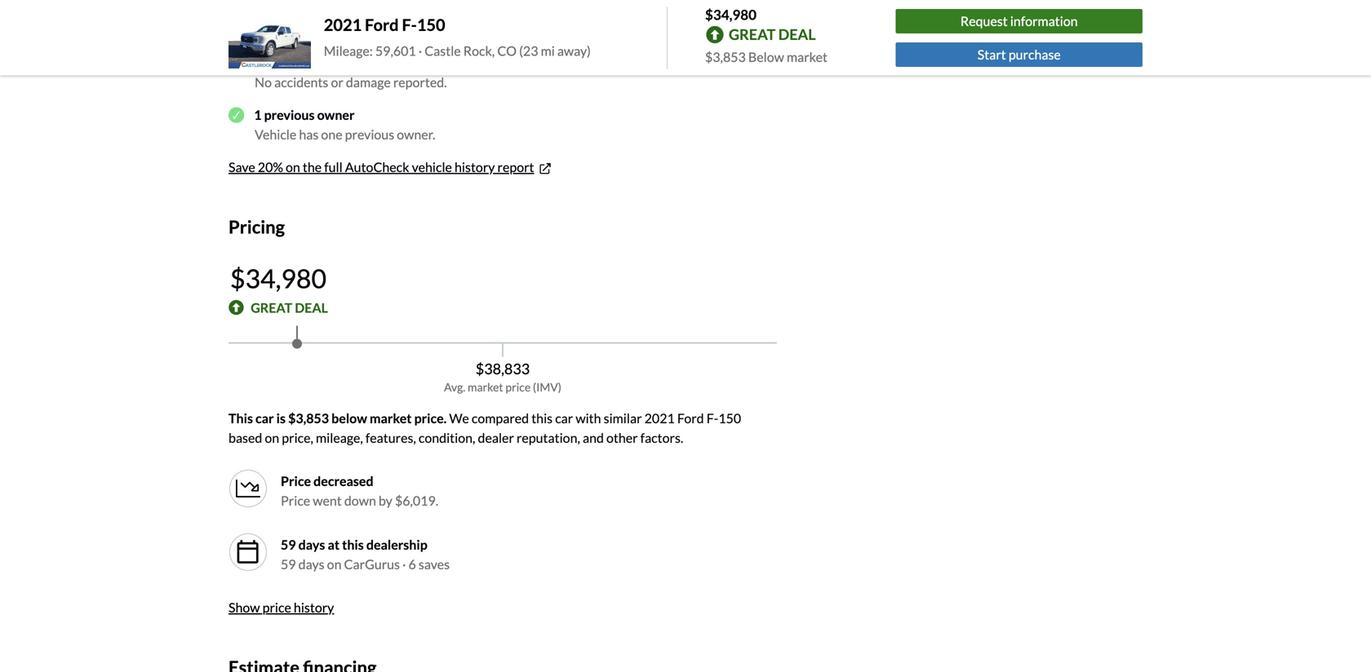 Task type: describe. For each thing, give the bounding box(es) containing it.
is
[[276, 410, 286, 426]]

0 accidents reported
[[254, 55, 374, 70]]

ford inside we compared this car with similar 2021 ford f-150 based on price, mileage, features, condition, dealer reputation, and other factors.
[[677, 410, 704, 426]]

great
[[729, 25, 776, 43]]

save
[[229, 159, 255, 175]]

dealer
[[478, 430, 514, 446]]

start purchase button
[[896, 42, 1143, 67]]

59,601
[[375, 43, 416, 59]]

$6,019.
[[395, 493, 438, 509]]

(imv)
[[533, 380, 562, 394]]

0 vertical spatial reported.
[[311, 22, 365, 38]]

no for no accidents or damage reported.
[[255, 74, 272, 90]]

on inside 59 days at this dealership 59 days on cargurus · 6 saves
[[327, 556, 342, 572]]

vdpcheck image for 0 accidents reported
[[229, 55, 244, 71]]

great deal
[[729, 25, 816, 43]]

condition,
[[419, 430, 475, 446]]

at
[[328, 537, 340, 553]]

150 inside we compared this car with similar 2021 ford f-150 based on price, mileage, features, condition, dealer reputation, and other factors.
[[719, 410, 741, 426]]

$34,980 for great deal
[[230, 263, 327, 294]]

1 59 from the top
[[281, 537, 296, 553]]

down
[[344, 493, 376, 509]]

purchase
[[1009, 46, 1061, 62]]

went
[[313, 493, 342, 509]]

or
[[331, 74, 343, 90]]

similar
[[604, 410, 642, 426]]

price.
[[414, 410, 447, 426]]

one
[[321, 126, 342, 142]]

on inside we compared this car with similar 2021 ford f-150 based on price, mileage, features, condition, dealer reputation, and other factors.
[[265, 430, 279, 446]]

1
[[254, 107, 262, 123]]

price,
[[282, 430, 313, 446]]

dealership
[[366, 537, 428, 553]]

vehicle
[[412, 159, 452, 175]]

we compared this car with similar 2021 ford f-150 based on price, mileage, features, condition, dealer reputation, and other factors.
[[229, 410, 741, 446]]

150 inside the 2021 ford f-150 mileage: 59,601 · castle rock, co (23 mi away)
[[417, 15, 445, 35]]

has
[[299, 126, 319, 142]]

with
[[576, 410, 601, 426]]

1 vertical spatial reported.
[[393, 74, 447, 90]]

6
[[409, 556, 416, 572]]

1 car from the left
[[255, 410, 274, 426]]

market for $3,853
[[787, 49, 828, 65]]

mi
[[541, 43, 555, 59]]

59 days at this dealership 59 days on cargurus · 6 saves
[[281, 537, 450, 572]]

save 20% on the full autocheck vehicle history report link
[[229, 159, 553, 177]]

2021 inside we compared this car with similar 2021 ford f-150 based on price, mileage, features, condition, dealer reputation, and other factors.
[[644, 410, 675, 426]]

and
[[583, 430, 604, 446]]

start purchase
[[978, 46, 1061, 62]]

cargurus
[[344, 556, 400, 572]]

1 days from the top
[[298, 537, 325, 553]]

request information button
[[896, 9, 1143, 33]]

$38,833 avg. market price (imv)
[[444, 360, 562, 394]]

co
[[497, 43, 517, 59]]

0 horizontal spatial price
[[262, 600, 291, 616]]

this inside 59 days at this dealership 59 days on cargurus · 6 saves
[[342, 537, 364, 553]]

market for $38,833
[[468, 380, 503, 394]]

request
[[961, 13, 1008, 29]]

request information
[[961, 13, 1078, 29]]

autocheck
[[345, 159, 409, 175]]

$34,980 for $3,853
[[705, 6, 757, 23]]

f- inside we compared this car with similar 2021 ford f-150 based on price, mileage, features, condition, dealer reputation, and other factors.
[[707, 410, 719, 426]]

save 20% on the full autocheck vehicle history report image
[[537, 161, 553, 177]]

1 previous owner
[[254, 107, 355, 123]]

2 days from the top
[[298, 556, 325, 572]]

accidents for reported
[[264, 55, 320, 70]]

other
[[606, 430, 638, 446]]

show price history
[[229, 600, 334, 616]]

vdpcheck image for 1 previous owner
[[229, 107, 244, 123]]

· inside 59 days at this dealership 59 days on cargurus · 6 saves
[[402, 556, 406, 572]]

mileage,
[[316, 430, 363, 446]]

0 horizontal spatial previous
[[264, 107, 315, 123]]

no accidents or damage reported.
[[255, 74, 447, 90]]

we
[[449, 410, 469, 426]]



Task type: vqa. For each thing, say whether or not it's contained in the screenshot.
hp
no



Task type: locate. For each thing, give the bounding box(es) containing it.
great
[[251, 300, 292, 316]]

pricing
[[229, 216, 285, 237]]

great deal
[[251, 300, 328, 316]]

0 vertical spatial 2021
[[324, 15, 362, 35]]

1 horizontal spatial 150
[[719, 410, 741, 426]]

car left is
[[255, 410, 274, 426]]

this inside we compared this car with similar 2021 ford f-150 based on price, mileage, features, condition, dealer reputation, and other factors.
[[532, 410, 553, 426]]

0 horizontal spatial ford
[[365, 15, 399, 35]]

· left 6
[[402, 556, 406, 572]]

days up the show price history link
[[298, 556, 325, 572]]

0 vertical spatial f-
[[402, 15, 417, 35]]

0 vertical spatial price
[[281, 473, 311, 489]]

ford
[[365, 15, 399, 35], [677, 410, 704, 426]]

reported. down castle
[[393, 74, 447, 90]]

on down at
[[327, 556, 342, 572]]

history inside save 20% on the full autocheck vehicle history report link
[[455, 159, 495, 175]]

ford inside the 2021 ford f-150 mileage: 59,601 · castle rock, co (23 mi away)
[[365, 15, 399, 35]]

owner
[[317, 107, 355, 123]]

59 up the show price history link
[[281, 556, 296, 572]]

1 no from the top
[[255, 22, 272, 38]]

$34,980
[[705, 6, 757, 23], [230, 263, 327, 294]]

on left the
[[286, 159, 300, 175]]

accidents down issues
[[264, 55, 320, 70]]

1 vertical spatial ford
[[677, 410, 704, 426]]

1 vertical spatial 150
[[719, 410, 741, 426]]

0 vertical spatial previous
[[264, 107, 315, 123]]

history
[[455, 159, 495, 175], [294, 600, 334, 616]]

0 horizontal spatial $34,980
[[230, 263, 327, 294]]

no issues reported.
[[255, 22, 365, 38]]

0 horizontal spatial reported.
[[311, 22, 365, 38]]

market down 'deal'
[[787, 49, 828, 65]]

on down is
[[265, 430, 279, 446]]

mileage:
[[324, 43, 373, 59]]

car
[[255, 410, 274, 426], [555, 410, 573, 426]]

59 left at
[[281, 537, 296, 553]]

castle
[[425, 43, 461, 59]]

price
[[281, 473, 311, 489], [281, 493, 310, 509]]

0 vertical spatial ·
[[419, 43, 422, 59]]

0 vertical spatial this
[[532, 410, 553, 426]]

great deal image
[[229, 300, 244, 316]]

1 horizontal spatial market
[[468, 380, 503, 394]]

0 vertical spatial 59
[[281, 537, 296, 553]]

vdpcheck image
[[229, 55, 244, 71], [229, 107, 244, 123]]

0 vertical spatial ford
[[365, 15, 399, 35]]

1 vertical spatial vdpcheck image
[[229, 107, 244, 123]]

1 horizontal spatial reported.
[[393, 74, 447, 90]]

0 vertical spatial market
[[787, 49, 828, 65]]

avg.
[[444, 380, 465, 394]]

compared
[[472, 410, 529, 426]]

vdpcheck image left 1
[[229, 107, 244, 123]]

1 vertical spatial price
[[281, 493, 310, 509]]

decreased
[[314, 473, 373, 489]]

damage
[[346, 74, 391, 90]]

1 horizontal spatial ford
[[677, 410, 704, 426]]

1 horizontal spatial price
[[506, 380, 531, 394]]

0 vertical spatial no
[[255, 22, 272, 38]]

2021
[[324, 15, 362, 35], [644, 410, 675, 426]]

f-
[[402, 15, 417, 35], [707, 410, 719, 426]]

1 vdpcheck image from the top
[[229, 55, 244, 71]]

accidents down 0 accidents reported
[[274, 74, 328, 90]]

rock,
[[463, 43, 495, 59]]

$34,980 up great
[[705, 6, 757, 23]]

1 horizontal spatial $34,980
[[705, 6, 757, 23]]

f- inside the 2021 ford f-150 mileage: 59,601 · castle rock, co (23 mi away)
[[402, 15, 417, 35]]

away)
[[557, 43, 591, 59]]

0 vertical spatial accidents
[[264, 55, 320, 70]]

1 horizontal spatial 2021
[[644, 410, 675, 426]]

no down the 0 at the left of the page
[[255, 74, 272, 90]]

days left at
[[298, 537, 325, 553]]

vehicle
[[255, 126, 297, 142]]

1 vertical spatial $3,853
[[288, 410, 329, 426]]

save 20% on the full autocheck vehicle history report
[[229, 159, 534, 175]]

$3,853 up price,
[[288, 410, 329, 426]]

1 vertical spatial f-
[[707, 410, 719, 426]]

1 vertical spatial previous
[[345, 126, 394, 142]]

issues
[[274, 22, 309, 38]]

2 vertical spatial market
[[370, 410, 412, 426]]

price left went
[[281, 493, 310, 509]]

· inside the 2021 ford f-150 mileage: 59,601 · castle rock, co (23 mi away)
[[419, 43, 422, 59]]

car left the with
[[555, 410, 573, 426]]

59
[[281, 537, 296, 553], [281, 556, 296, 572]]

0 horizontal spatial on
[[265, 430, 279, 446]]

show
[[229, 600, 260, 616]]

2021 ford f-150 image
[[229, 7, 311, 69]]

$3,853 below market
[[705, 49, 828, 65]]

1 vertical spatial market
[[468, 380, 503, 394]]

ford up factors.
[[677, 410, 704, 426]]

show price history link
[[229, 600, 334, 616]]

no for no issues reported.
[[255, 22, 272, 38]]

previous
[[264, 107, 315, 123], [345, 126, 394, 142]]

by
[[379, 493, 392, 509]]

no
[[255, 22, 272, 38], [255, 74, 272, 90]]

1 vertical spatial history
[[294, 600, 334, 616]]

1 vertical spatial this
[[342, 537, 364, 553]]

1 horizontal spatial $3,853
[[705, 49, 746, 65]]

1 vertical spatial 59
[[281, 556, 296, 572]]

1 vertical spatial on
[[265, 430, 279, 446]]

start
[[978, 46, 1006, 62]]

on
[[286, 159, 300, 175], [265, 430, 279, 446], [327, 556, 342, 572]]

owner.
[[397, 126, 435, 142]]

1 horizontal spatial ·
[[419, 43, 422, 59]]

0 vertical spatial history
[[455, 159, 495, 175]]

1 horizontal spatial on
[[286, 159, 300, 175]]

ford up 59,601 on the top of the page
[[365, 15, 399, 35]]

history down at
[[294, 600, 334, 616]]

0 horizontal spatial f-
[[402, 15, 417, 35]]

0 horizontal spatial ·
[[402, 556, 406, 572]]

2021 up the mileage:
[[324, 15, 362, 35]]

vdpcheck image left the 0 at the left of the page
[[229, 55, 244, 71]]

full
[[324, 159, 343, 175]]

2 59 from the top
[[281, 556, 296, 572]]

reported.
[[311, 22, 365, 38], [393, 74, 447, 90]]

price inside $38,833 avg. market price (imv)
[[506, 380, 531, 394]]

market down $38,833
[[468, 380, 503, 394]]

vehicle has one previous owner.
[[255, 126, 435, 142]]

reputation,
[[517, 430, 580, 446]]

59 days at this dealership image
[[229, 533, 268, 572], [235, 539, 261, 565]]

1 horizontal spatial f-
[[707, 410, 719, 426]]

$34,980 up the 'great'
[[230, 263, 327, 294]]

0 vertical spatial days
[[298, 537, 325, 553]]

previous up 'autocheck'
[[345, 126, 394, 142]]

price down $38,833
[[506, 380, 531, 394]]

this
[[532, 410, 553, 426], [342, 537, 364, 553]]

days
[[298, 537, 325, 553], [298, 556, 325, 572]]

0 horizontal spatial market
[[370, 410, 412, 426]]

0 vertical spatial $34,980
[[705, 6, 757, 23]]

below
[[332, 410, 367, 426]]

previous up vehicle
[[264, 107, 315, 123]]

0 horizontal spatial 2021
[[324, 15, 362, 35]]

price down price,
[[281, 473, 311, 489]]

reported
[[322, 55, 374, 70]]

deal
[[295, 300, 328, 316]]

price
[[506, 380, 531, 394], [262, 600, 291, 616]]

report
[[498, 159, 534, 175]]

1 price from the top
[[281, 473, 311, 489]]

· left castle
[[419, 43, 422, 59]]

1 vertical spatial price
[[262, 600, 291, 616]]

market inside $38,833 avg. market price (imv)
[[468, 380, 503, 394]]

history left report
[[455, 159, 495, 175]]

0 vertical spatial vdpcheck image
[[229, 55, 244, 71]]

deal
[[778, 25, 816, 43]]

2 no from the top
[[255, 74, 272, 90]]

2 vertical spatial on
[[327, 556, 342, 572]]

0 vertical spatial on
[[286, 159, 300, 175]]

accidents for or
[[274, 74, 328, 90]]

1 vertical spatial days
[[298, 556, 325, 572]]

price decreased image
[[229, 469, 268, 508], [235, 476, 261, 502]]

2021 inside the 2021 ford f-150 mileage: 59,601 · castle rock, co (23 mi away)
[[324, 15, 362, 35]]

the
[[303, 159, 322, 175]]

factors.
[[640, 430, 683, 446]]

0 horizontal spatial 150
[[417, 15, 445, 35]]

this up the reputation,
[[532, 410, 553, 426]]

1 vertical spatial no
[[255, 74, 272, 90]]

1 vertical spatial ·
[[402, 556, 406, 572]]

1 horizontal spatial car
[[555, 410, 573, 426]]

2 car from the left
[[555, 410, 573, 426]]

this car is $3,853 below market price.
[[229, 410, 447, 426]]

car inside we compared this car with similar 2021 ford f-150 based on price, mileage, features, condition, dealer reputation, and other factors.
[[555, 410, 573, 426]]

0 horizontal spatial car
[[255, 410, 274, 426]]

1 horizontal spatial history
[[455, 159, 495, 175]]

0 vertical spatial price
[[506, 380, 531, 394]]

0 vertical spatial 150
[[417, 15, 445, 35]]

below
[[748, 49, 784, 65]]

no left issues
[[255, 22, 272, 38]]

2021 up factors.
[[644, 410, 675, 426]]

0 horizontal spatial this
[[342, 537, 364, 553]]

(23
[[519, 43, 538, 59]]

reported. up the mileage:
[[311, 22, 365, 38]]

1 vertical spatial accidents
[[274, 74, 328, 90]]

2021 ford f-150 mileage: 59,601 · castle rock, co (23 mi away)
[[324, 15, 591, 59]]

1 vertical spatial 2021
[[644, 410, 675, 426]]

based
[[229, 430, 262, 446]]

0 horizontal spatial $3,853
[[288, 410, 329, 426]]

2 vdpcheck image from the top
[[229, 107, 244, 123]]

this
[[229, 410, 253, 426]]

this right at
[[342, 537, 364, 553]]

150
[[417, 15, 445, 35], [719, 410, 741, 426]]

0 horizontal spatial history
[[294, 600, 334, 616]]

2 horizontal spatial on
[[327, 556, 342, 572]]

features,
[[366, 430, 416, 446]]

1 horizontal spatial previous
[[345, 126, 394, 142]]

2 price from the top
[[281, 493, 310, 509]]

$38,833
[[476, 360, 530, 378]]

information
[[1010, 13, 1078, 29]]

20%
[[258, 159, 283, 175]]

1 vertical spatial $34,980
[[230, 263, 327, 294]]

0 vertical spatial $3,853
[[705, 49, 746, 65]]

1 horizontal spatial this
[[532, 410, 553, 426]]

2 horizontal spatial market
[[787, 49, 828, 65]]

price right show at the left of the page
[[262, 600, 291, 616]]

0
[[254, 55, 262, 70]]

$3,853 down great
[[705, 49, 746, 65]]

price decreased price went down by $6,019.
[[281, 473, 438, 509]]

market
[[787, 49, 828, 65], [468, 380, 503, 394], [370, 410, 412, 426]]

market up features,
[[370, 410, 412, 426]]

saves
[[419, 556, 450, 572]]



